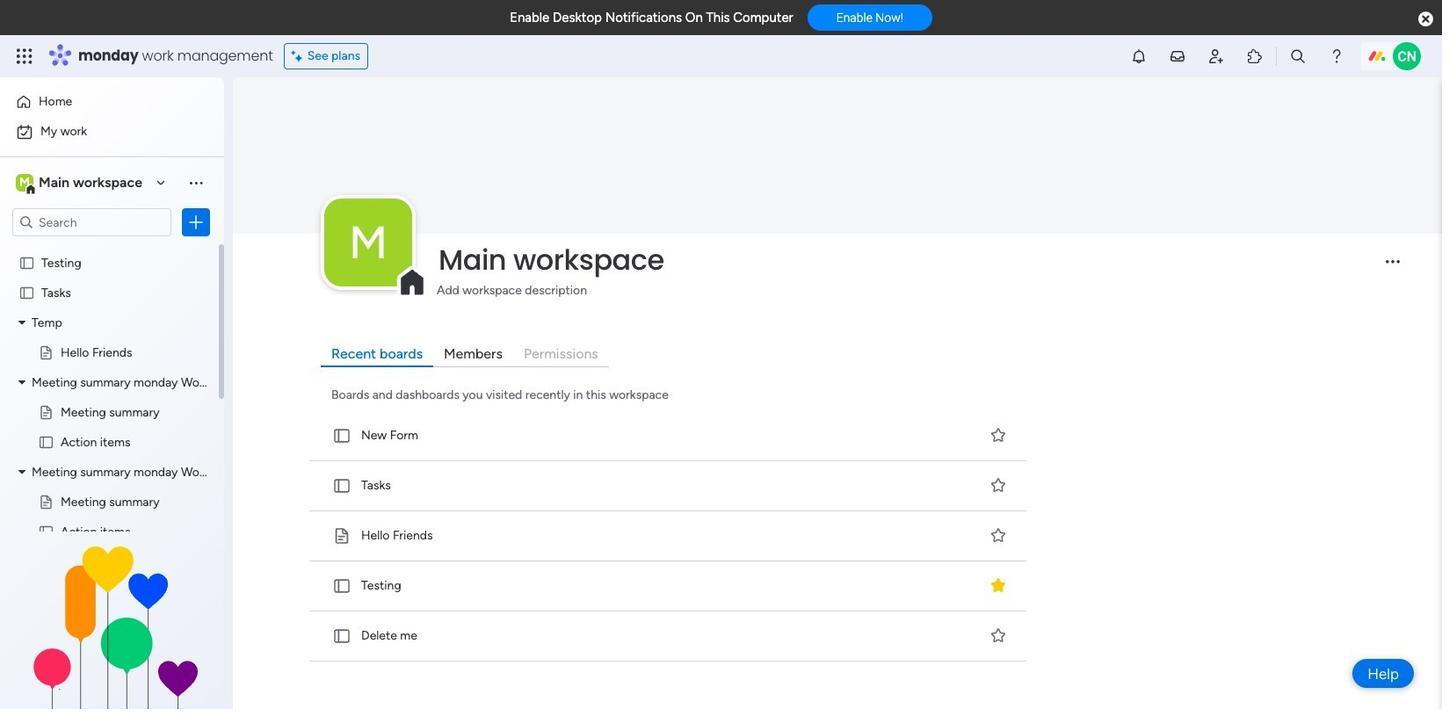 Task type: locate. For each thing, give the bounding box(es) containing it.
None field
[[434, 241, 1372, 278]]

notifications image
[[1131, 47, 1148, 65]]

search everything image
[[1290, 47, 1308, 65]]

lottie animation image
[[0, 532, 224, 710]]

1 vertical spatial caret down image
[[18, 376, 25, 388]]

add to favorites image
[[990, 426, 1007, 444]]

2 vertical spatial add to favorites image
[[990, 627, 1007, 645]]

public board image
[[38, 344, 55, 361], [332, 426, 352, 445], [38, 493, 55, 510], [38, 523, 55, 540], [332, 627, 352, 646]]

monday marketplace image
[[1247, 47, 1264, 65]]

3 add to favorites image from the top
[[990, 627, 1007, 645]]

2 caret down image from the top
[[18, 376, 25, 388]]

0 vertical spatial add to favorites image
[[990, 477, 1007, 494]]

add to favorites image down add to favorites image at bottom
[[990, 477, 1007, 494]]

caret down image
[[18, 316, 25, 328], [18, 376, 25, 388]]

workspace selection element
[[12, 169, 151, 197]]

invite members image
[[1208, 47, 1226, 65]]

public board image
[[18, 254, 35, 271], [18, 284, 35, 301], [38, 404, 55, 420], [38, 434, 55, 450], [332, 476, 352, 496], [332, 526, 352, 546], [332, 576, 352, 596]]

Search in workspace field
[[37, 212, 147, 233]]

option
[[11, 88, 214, 116], [11, 118, 214, 146], [0, 247, 224, 250]]

1 vertical spatial option
[[11, 118, 214, 146]]

1 vertical spatial add to favorites image
[[990, 527, 1007, 544]]

cool name image
[[1394, 42, 1422, 70]]

dapulse close image
[[1419, 11, 1434, 28]]

menu image
[[187, 174, 205, 192]]

1 add to favorites image from the top
[[990, 477, 1007, 494]]

0 vertical spatial caret down image
[[18, 316, 25, 328]]

caret down image
[[18, 466, 25, 478]]

select product image
[[16, 47, 33, 65]]

add to favorites image down remove from favorites "image"
[[990, 627, 1007, 645]]

list box
[[0, 244, 231, 710]]

add to favorites image up remove from favorites "image"
[[990, 527, 1007, 544]]

0 vertical spatial option
[[11, 88, 214, 116]]

add to favorites image
[[990, 477, 1007, 494], [990, 527, 1007, 544], [990, 627, 1007, 645]]



Task type: vqa. For each thing, say whether or not it's contained in the screenshot.
Developers icon
no



Task type: describe. For each thing, give the bounding box(es) containing it.
workspace image
[[324, 198, 412, 286]]

update feed image
[[1169, 47, 1187, 65]]

help image
[[1329, 47, 1346, 65]]

see plans image
[[292, 47, 307, 66]]

v2 ellipsis image
[[1387, 260, 1401, 275]]

quick search results list box
[[306, 411, 1032, 662]]

options image
[[187, 214, 205, 231]]

1 caret down image from the top
[[18, 316, 25, 328]]

lottie animation element
[[0, 532, 224, 710]]

remove from favorites image
[[990, 577, 1007, 594]]

2 add to favorites image from the top
[[990, 527, 1007, 544]]

2 vertical spatial option
[[0, 247, 224, 250]]



